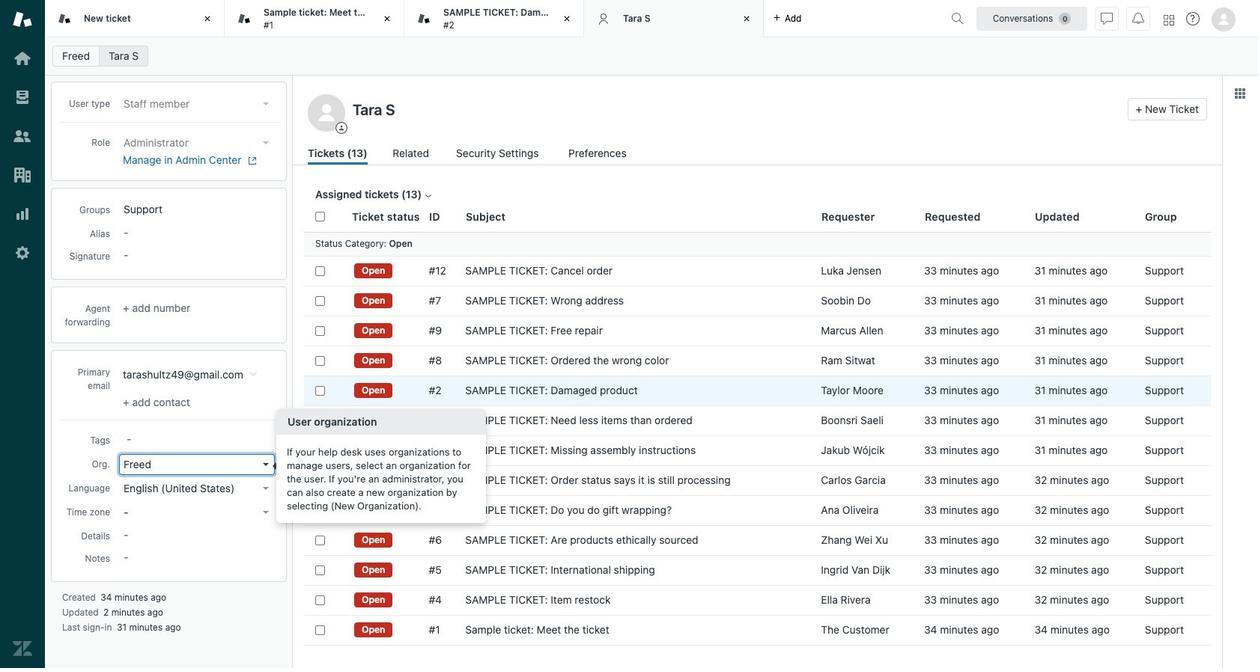 Task type: describe. For each thing, give the bounding box(es) containing it.
tabs tab list
[[45, 0, 945, 37]]

apps image
[[1234, 88, 1246, 100]]

reporting image
[[13, 204, 32, 224]]

3 tab from the left
[[404, 0, 584, 37]]

- field
[[121, 431, 275, 448]]

1 arrow down image from the top
[[263, 103, 269, 106]]

close image for 2nd tab from right
[[559, 11, 574, 26]]

get help image
[[1186, 12, 1200, 25]]

close image for first tab from the right
[[739, 11, 754, 26]]

get started image
[[13, 49, 32, 68]]

2 arrow down image from the top
[[263, 488, 269, 491]]

Select All Tickets checkbox
[[315, 212, 325, 222]]

secondary element
[[45, 41, 1258, 71]]

organizations image
[[13, 166, 32, 185]]

admin image
[[13, 243, 32, 263]]



Task type: locate. For each thing, give the bounding box(es) containing it.
arrow down image
[[263, 103, 269, 106], [263, 142, 269, 145]]

None checkbox
[[315, 326, 325, 336], [315, 356, 325, 366], [315, 386, 325, 396], [315, 416, 325, 426], [315, 446, 325, 456], [315, 566, 325, 576], [315, 626, 325, 636], [315, 326, 325, 336], [315, 356, 325, 366], [315, 386, 325, 396], [315, 416, 325, 426], [315, 446, 325, 456], [315, 566, 325, 576], [315, 626, 325, 636]]

2 vertical spatial arrow down image
[[263, 512, 269, 515]]

1 tab from the left
[[45, 0, 225, 37]]

close image for 2nd tab from the left
[[380, 11, 395, 26]]

views image
[[13, 88, 32, 107]]

1 vertical spatial arrow down image
[[263, 142, 269, 145]]

main element
[[0, 0, 45, 669]]

3 arrow down image from the top
[[263, 512, 269, 515]]

grid
[[293, 202, 1222, 669]]

arrow down image
[[263, 464, 269, 467], [263, 488, 269, 491], [263, 512, 269, 515]]

button displays agent's chat status as invisible. image
[[1101, 12, 1113, 24]]

tab
[[45, 0, 225, 37], [225, 0, 404, 37], [404, 0, 584, 37], [584, 0, 764, 37]]

0 vertical spatial arrow down image
[[263, 103, 269, 106]]

1 close image from the left
[[200, 11, 215, 26]]

4 tab from the left
[[584, 0, 764, 37]]

close image for first tab from the left
[[200, 11, 215, 26]]

1 vertical spatial arrow down image
[[263, 488, 269, 491]]

4 close image from the left
[[739, 11, 754, 26]]

2 arrow down image from the top
[[263, 142, 269, 145]]

zendesk products image
[[1164, 15, 1174, 25]]

notifications image
[[1132, 12, 1144, 24]]

0 vertical spatial arrow down image
[[263, 464, 269, 467]]

close image
[[200, 11, 215, 26], [380, 11, 395, 26], [559, 11, 574, 26], [739, 11, 754, 26]]

zendesk image
[[13, 640, 32, 659]]

1 arrow down image from the top
[[263, 464, 269, 467]]

None checkbox
[[315, 266, 325, 276], [315, 296, 325, 306], [315, 476, 325, 486], [315, 506, 325, 516], [315, 536, 325, 546], [315, 596, 325, 606], [315, 266, 325, 276], [315, 296, 325, 306], [315, 476, 325, 486], [315, 506, 325, 516], [315, 536, 325, 546], [315, 596, 325, 606]]

3 close image from the left
[[559, 11, 574, 26]]

2 close image from the left
[[380, 11, 395, 26]]

customers image
[[13, 127, 32, 146]]

zendesk support image
[[13, 10, 32, 29]]

None text field
[[348, 98, 1122, 121]]

2 tab from the left
[[225, 0, 404, 37]]



Task type: vqa. For each thing, say whether or not it's contained in the screenshot.
Zendesk Products icon
yes



